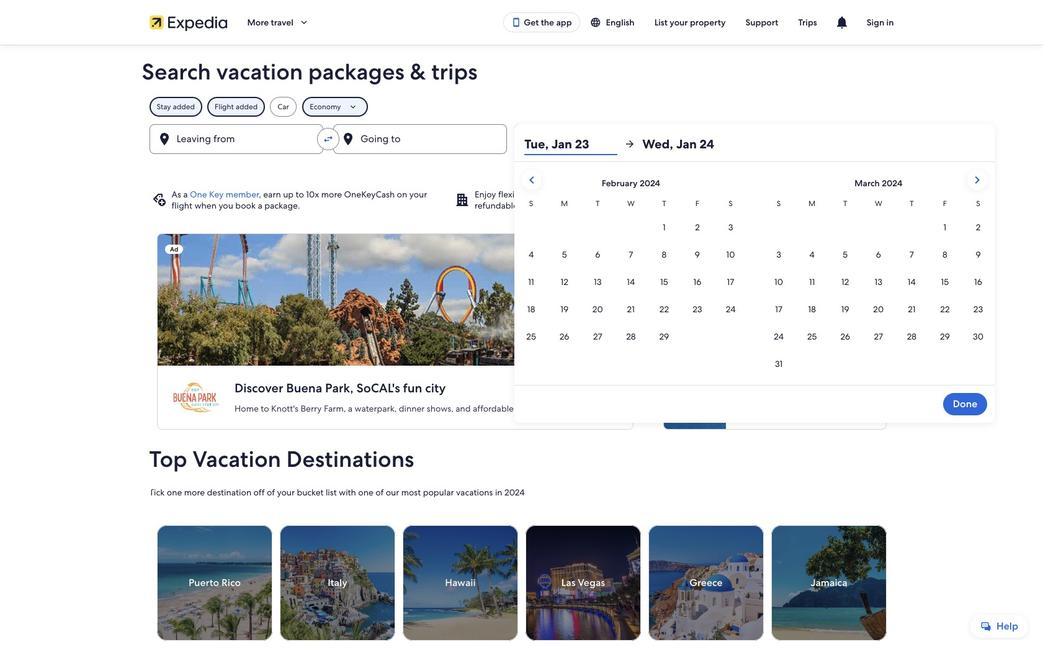 Task type: describe. For each thing, give the bounding box(es) containing it.
now
[[594, 189, 611, 200]]

more travel button
[[238, 11, 320, 34]]

0 horizontal spatial 23
[[561, 137, 572, 150]]

tick one more destination off of your bucket list with one of our most popular vacations in 2024
[[149, 487, 525, 498]]

property
[[691, 17, 726, 28]]

economy button
[[303, 97, 368, 117]]

jamaica
[[811, 576, 848, 589]]

swap origin and destination values image
[[323, 134, 334, 145]]

jan 23 - jan 24 button
[[515, 124, 665, 154]]

enjoy flexibility with our book now pay later option & fully refundable rates on most hotels
[[475, 189, 702, 211]]

& inside enjoy flexibility with our book now pay later option & fully refundable rates on most hotels
[[677, 189, 683, 200]]

pay
[[613, 189, 627, 200]]

on inside enjoy flexibility with our book now pay later option & fully refundable rates on most hotels
[[542, 200, 552, 211]]

list
[[326, 487, 337, 498]]

tue, jan 23 button
[[525, 133, 618, 155]]

added for stay added
[[173, 102, 195, 112]]

italy vacation packages image
[[280, 525, 395, 641]]

when
[[195, 200, 217, 211]]

done
[[954, 397, 978, 410]]

download the app button image
[[512, 17, 522, 27]]

get
[[524, 17, 539, 28]]

key
[[209, 189, 224, 200]]

place
[[793, 200, 814, 211]]

february 2024
[[602, 178, 661, 189]]

your right list
[[670, 17, 688, 28]]

packages
[[309, 57, 405, 86]]

flight
[[172, 200, 193, 211]]

4 t from the left
[[910, 199, 914, 209]]

puerto rico
[[188, 576, 241, 589]]

customize your vacation with ease all in one place
[[755, 189, 891, 211]]

search vacation packages & trips
[[142, 57, 478, 86]]

car
[[278, 102, 289, 112]]

1 t from the left
[[596, 199, 600, 209]]

support
[[746, 17, 779, 28]]

list
[[655, 17, 668, 28]]

tick
[[149, 487, 165, 498]]

as
[[172, 189, 181, 200]]

added for flight added
[[236, 102, 258, 112]]

february
[[602, 178, 638, 189]]

to
[[296, 189, 304, 200]]

f for march 2024
[[944, 199, 948, 209]]

puerto rico vacation packages image
[[157, 525, 272, 641]]

2 t from the left
[[663, 199, 667, 209]]

1 of from the left
[[267, 487, 275, 498]]

our inside enjoy flexibility with our book now pay later option & fully refundable rates on most hotels
[[556, 189, 569, 200]]

2024 for february 2024
[[640, 178, 661, 189]]

travel
[[271, 17, 294, 28]]

wed, jan 24 button
[[643, 133, 736, 155]]

done button
[[944, 393, 988, 415]]

package.
[[265, 200, 300, 211]]

3 t from the left
[[844, 199, 848, 209]]

as a one key member
[[172, 189, 259, 200]]

stay
[[157, 102, 171, 112]]

our inside the top vacation destinations 'region'
[[386, 487, 399, 498]]

tue,
[[525, 136, 549, 152]]

stay added
[[157, 102, 195, 112]]

get the app
[[524, 17, 572, 28]]

flight
[[215, 102, 234, 112]]

march
[[855, 178, 881, 189]]

option
[[649, 189, 675, 200]]

later
[[629, 189, 647, 200]]

m for february 2024
[[561, 199, 568, 209]]

10x
[[306, 189, 319, 200]]

trailing image
[[299, 17, 310, 28]]

hawaii
[[445, 576, 476, 589]]

one inside customize your vacation with ease all in one place
[[776, 200, 791, 211]]

march 2024
[[855, 178, 903, 189]]

all
[[755, 200, 764, 211]]

wed, jan 24
[[643, 136, 715, 152]]

the
[[541, 17, 555, 28]]

tue, jan 23
[[525, 136, 590, 152]]

rico
[[221, 576, 241, 589]]

jan 23 - jan 24
[[542, 137, 610, 150]]

2024 for march 2024
[[883, 178, 903, 189]]

hawaii vacation packages image
[[403, 525, 518, 641]]

trips
[[799, 17, 818, 28]]

1 s from the left
[[530, 199, 534, 209]]

3 s from the left
[[777, 199, 781, 209]]

one key member link
[[190, 189, 259, 200]]

member
[[226, 189, 259, 200]]

search
[[142, 57, 211, 86]]

2024 inside the top vacation destinations 'region'
[[505, 487, 525, 498]]

vegas
[[578, 576, 605, 589]]

a inside , earn up to 10x more onekeycash on your flight when you book a package.
[[258, 200, 263, 211]]

-
[[574, 137, 578, 150]]

top vacation destinations region
[[142, 445, 902, 650]]

vacations
[[456, 487, 493, 498]]

las vegas
[[561, 576, 605, 589]]

w for february
[[628, 199, 635, 209]]

refundable
[[475, 200, 518, 211]]

ease
[[873, 189, 891, 200]]



Task type: vqa. For each thing, say whether or not it's contained in the screenshot.
Go back icon
no



Task type: locate. For each thing, give the bounding box(es) containing it.
0 horizontal spatial more
[[184, 487, 205, 498]]

your right 'customize'
[[799, 189, 816, 200]]

0 horizontal spatial w
[[628, 199, 635, 209]]

added right stay at the top left
[[173, 102, 195, 112]]

vacation
[[216, 57, 303, 86], [818, 189, 852, 200]]

0 horizontal spatial on
[[397, 189, 408, 200]]

main content
[[0, 45, 1044, 650]]

our left "book"
[[556, 189, 569, 200]]

of right off
[[267, 487, 275, 498]]

1 horizontal spatial more
[[322, 189, 342, 200]]

2 horizontal spatial 2024
[[883, 178, 903, 189]]

vacation
[[193, 445, 281, 474]]

0 vertical spatial vacation
[[216, 57, 303, 86]]

24 right wed, on the right top
[[700, 136, 715, 152]]

m
[[561, 199, 568, 209], [809, 199, 816, 209]]

1 horizontal spatial &
[[677, 189, 683, 200]]

2 horizontal spatial one
[[776, 200, 791, 211]]

1 horizontal spatial on
[[542, 200, 552, 211]]

1 m from the left
[[561, 199, 568, 209]]

more travel
[[247, 17, 294, 28]]

one left the place
[[776, 200, 791, 211]]

of
[[267, 487, 275, 498], [376, 487, 384, 498]]

main content containing search vacation packages & trips
[[0, 45, 1044, 650]]

added right flight
[[236, 102, 258, 112]]

0 horizontal spatial &
[[410, 57, 426, 86]]

0 horizontal spatial one
[[167, 487, 182, 498]]

s
[[530, 199, 534, 209], [729, 199, 733, 209], [777, 199, 781, 209], [977, 199, 981, 209]]

1 vertical spatial our
[[386, 487, 399, 498]]

2 added from the left
[[236, 102, 258, 112]]

2024 right february
[[640, 178, 661, 189]]

& left fully at right
[[677, 189, 683, 200]]

of down destinations
[[376, 487, 384, 498]]

, earn up to 10x more onekeycash on your flight when you book a package.
[[172, 189, 427, 211]]

support link
[[736, 11, 789, 34]]

with down previous month image on the right top of the page
[[537, 189, 554, 200]]

0 horizontal spatial with
[[339, 487, 356, 498]]

fully
[[685, 189, 702, 200]]

t right ease at top right
[[910, 199, 914, 209]]

more
[[322, 189, 342, 200], [184, 487, 205, 498]]

english
[[606, 17, 635, 28]]

with inside the top vacation destinations 'region'
[[339, 487, 356, 498]]

1 vertical spatial vacation
[[818, 189, 852, 200]]

2 s from the left
[[729, 199, 733, 209]]

1 vertical spatial most
[[402, 487, 421, 498]]

t left ease at top right
[[844, 199, 848, 209]]

w down march 2024
[[876, 199, 883, 209]]

2 f from the left
[[944, 199, 948, 209]]

english button
[[580, 11, 645, 34]]

0 horizontal spatial of
[[267, 487, 275, 498]]

greece vacation packages image
[[649, 525, 764, 641]]

vacation inside customize your vacation with ease all in one place
[[818, 189, 852, 200]]

flight added
[[215, 102, 258, 112]]

list your property
[[655, 17, 726, 28]]

communication center icon image
[[835, 15, 850, 30]]

italy
[[328, 576, 347, 589]]

&
[[410, 57, 426, 86], [677, 189, 683, 200]]

1 horizontal spatial in
[[766, 200, 773, 211]]

most inside enjoy flexibility with our book now pay later option & fully refundable rates on most hotels
[[554, 200, 574, 211]]

0 horizontal spatial in
[[495, 487, 503, 498]]

1 horizontal spatial most
[[554, 200, 574, 211]]

with
[[537, 189, 554, 200], [854, 189, 871, 200], [339, 487, 356, 498]]

0 horizontal spatial our
[[386, 487, 399, 498]]

on right onekeycash
[[397, 189, 408, 200]]

s down next month image
[[977, 199, 981, 209]]

1 horizontal spatial vacation
[[818, 189, 852, 200]]

m left "book"
[[561, 199, 568, 209]]

onekeycash
[[344, 189, 395, 200]]

more
[[247, 17, 269, 28]]

1 horizontal spatial of
[[376, 487, 384, 498]]

2 w from the left
[[876, 199, 883, 209]]

sign in button
[[857, 11, 904, 34]]

your
[[670, 17, 688, 28], [410, 189, 427, 200], [799, 189, 816, 200], [277, 487, 295, 498]]

1 w from the left
[[628, 199, 635, 209]]

s left the all on the top
[[729, 199, 733, 209]]

up
[[283, 189, 294, 200]]

more left the destination
[[184, 487, 205, 498]]

most left popular at left
[[402, 487, 421, 498]]

previous month image
[[525, 173, 540, 188]]

our left popular at left
[[386, 487, 399, 498]]

puerto
[[188, 576, 219, 589]]

one right tick
[[167, 487, 182, 498]]

1 vertical spatial &
[[677, 189, 683, 200]]

0 vertical spatial &
[[410, 57, 426, 86]]

0 horizontal spatial m
[[561, 199, 568, 209]]

top
[[149, 445, 187, 474]]

your inside the top vacation destinations 'region'
[[277, 487, 295, 498]]

destinations
[[287, 445, 415, 474]]

1 horizontal spatial 24
[[700, 136, 715, 152]]

1 horizontal spatial a
[[258, 200, 263, 211]]

las
[[561, 576, 576, 589]]

a right the book in the left top of the page
[[258, 200, 263, 211]]

expedia logo image
[[149, 14, 228, 31]]

2024 right march at the top of the page
[[883, 178, 903, 189]]

your right onekeycash
[[410, 189, 427, 200]]

your inside , earn up to 10x more onekeycash on your flight when you book a package.
[[410, 189, 427, 200]]

0 horizontal spatial added
[[173, 102, 195, 112]]

with inside customize your vacation with ease all in one place
[[854, 189, 871, 200]]

small image
[[590, 17, 606, 28]]

1 horizontal spatial 23
[[575, 136, 590, 152]]

t right later
[[663, 199, 667, 209]]

2 m from the left
[[809, 199, 816, 209]]

your inside customize your vacation with ease all in one place
[[799, 189, 816, 200]]

trips link
[[789, 11, 828, 34]]

with inside enjoy flexibility with our book now pay later option & fully refundable rates on most hotels
[[537, 189, 554, 200]]

1 horizontal spatial 2024
[[640, 178, 661, 189]]

our
[[556, 189, 569, 200], [386, 487, 399, 498]]

hotels
[[576, 200, 600, 211]]

one
[[776, 200, 791, 211], [167, 487, 182, 498], [358, 487, 374, 498]]

on right rates
[[542, 200, 552, 211]]

0 horizontal spatial most
[[402, 487, 421, 498]]

in right the all on the top
[[766, 200, 773, 211]]

las vegas vacation packages image
[[526, 525, 641, 641]]

1 vertical spatial more
[[184, 487, 205, 498]]

in inside dropdown button
[[887, 17, 895, 28]]

w for march
[[876, 199, 883, 209]]

trips
[[432, 57, 478, 86]]

sign
[[867, 17, 885, 28]]

destination
[[207, 487, 252, 498]]

1 f from the left
[[696, 199, 700, 209]]

1 horizontal spatial w
[[876, 199, 883, 209]]

greece
[[690, 576, 723, 589]]

one right "list" in the bottom left of the page
[[358, 487, 374, 498]]

your left 'bucket'
[[277, 487, 295, 498]]

2 horizontal spatial in
[[887, 17, 895, 28]]

popular
[[423, 487, 454, 498]]

most
[[554, 200, 574, 211], [402, 487, 421, 498]]

in inside 'region'
[[495, 487, 503, 498]]

top vacation destinations
[[149, 445, 415, 474]]

0 horizontal spatial a
[[183, 189, 188, 200]]

24
[[700, 136, 715, 152], [599, 137, 610, 150]]

you
[[219, 200, 233, 211]]

2024
[[640, 178, 661, 189], [883, 178, 903, 189], [505, 487, 525, 498]]

1 horizontal spatial our
[[556, 189, 569, 200]]

1 added from the left
[[173, 102, 195, 112]]

0 vertical spatial in
[[887, 17, 895, 28]]

off
[[254, 487, 265, 498]]

next month image
[[971, 173, 986, 188]]

wed,
[[643, 136, 674, 152]]

24 right -
[[599, 137, 610, 150]]

customize
[[755, 189, 796, 200]]

2 horizontal spatial with
[[854, 189, 871, 200]]

book
[[236, 200, 256, 211]]

rates
[[521, 200, 540, 211]]

earn
[[263, 189, 281, 200]]

more right the 10x
[[322, 189, 342, 200]]

with right "list" in the bottom left of the page
[[339, 487, 356, 498]]

with left ease at top right
[[854, 189, 871, 200]]

on inside , earn up to 10x more onekeycash on your flight when you book a package.
[[397, 189, 408, 200]]

in inside customize your vacation with ease all in one place
[[766, 200, 773, 211]]

s down previous month image on the right top of the page
[[530, 199, 534, 209]]

most left hotels at the top right of the page
[[554, 200, 574, 211]]

get the app link
[[504, 12, 580, 32]]

0 vertical spatial more
[[322, 189, 342, 200]]

sign in
[[867, 17, 895, 28]]

book
[[571, 189, 592, 200]]

t
[[596, 199, 600, 209], [663, 199, 667, 209], [844, 199, 848, 209], [910, 199, 914, 209]]

0 vertical spatial our
[[556, 189, 569, 200]]

2 of from the left
[[376, 487, 384, 498]]

enjoy
[[475, 189, 496, 200]]

vacation right the place
[[818, 189, 852, 200]]

1 horizontal spatial with
[[537, 189, 554, 200]]

0 horizontal spatial 2024
[[505, 487, 525, 498]]

jamaica vacation packages image
[[772, 525, 887, 641]]

2024 right vacations
[[505, 487, 525, 498]]

1 horizontal spatial f
[[944, 199, 948, 209]]

one
[[190, 189, 207, 200]]

f
[[696, 199, 700, 209], [944, 199, 948, 209]]

s right the all on the top
[[777, 199, 781, 209]]

jan
[[552, 136, 573, 152], [677, 136, 697, 152], [542, 137, 558, 150], [581, 137, 597, 150]]

0 horizontal spatial vacation
[[216, 57, 303, 86]]

a right as
[[183, 189, 188, 200]]

,
[[259, 189, 261, 200]]

w right pay
[[628, 199, 635, 209]]

list your property link
[[645, 11, 736, 34]]

app
[[557, 17, 572, 28]]

0 horizontal spatial 24
[[599, 137, 610, 150]]

in right sign
[[887, 17, 895, 28]]

1 horizontal spatial m
[[809, 199, 816, 209]]

t right "book"
[[596, 199, 600, 209]]

f for february 2024
[[696, 199, 700, 209]]

& left trips
[[410, 57, 426, 86]]

a
[[183, 189, 188, 200], [258, 200, 263, 211]]

most inside the top vacation destinations 'region'
[[402, 487, 421, 498]]

1 vertical spatial in
[[766, 200, 773, 211]]

added
[[173, 102, 195, 112], [236, 102, 258, 112]]

4 s from the left
[[977, 199, 981, 209]]

0 horizontal spatial f
[[696, 199, 700, 209]]

more inside , earn up to 10x more onekeycash on your flight when you book a package.
[[322, 189, 342, 200]]

flexibility
[[499, 189, 534, 200]]

1 horizontal spatial added
[[236, 102, 258, 112]]

0 vertical spatial most
[[554, 200, 574, 211]]

vacation up flight added
[[216, 57, 303, 86]]

m right 'customize'
[[809, 199, 816, 209]]

1 horizontal spatial one
[[358, 487, 374, 498]]

in right vacations
[[495, 487, 503, 498]]

more inside the top vacation destinations 'region'
[[184, 487, 205, 498]]

m for march 2024
[[809, 199, 816, 209]]

bucket
[[297, 487, 324, 498]]

2 vertical spatial in
[[495, 487, 503, 498]]



